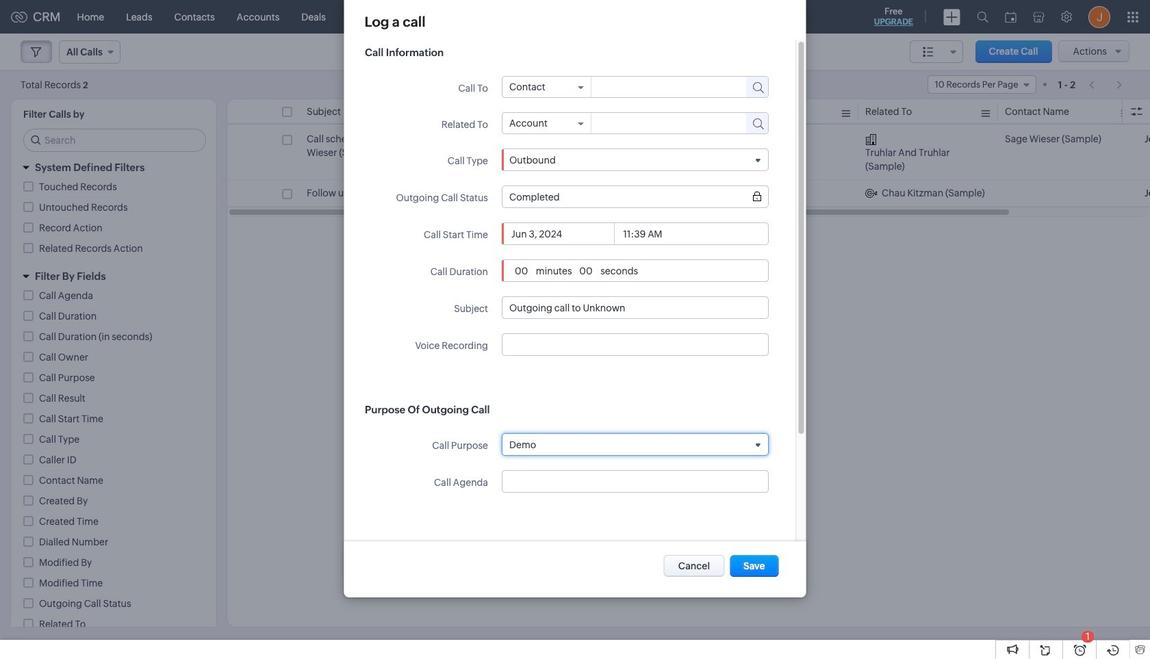 Task type: locate. For each thing, give the bounding box(es) containing it.
None button
[[664, 556, 725, 577], [730, 556, 779, 577], [664, 556, 725, 577], [730, 556, 779, 577]]

None field
[[509, 82, 584, 92], [509, 118, 584, 129], [509, 154, 761, 165], [509, 191, 761, 202], [509, 439, 761, 450], [509, 82, 584, 92], [509, 118, 584, 129], [509, 154, 761, 165], [509, 191, 761, 202], [509, 439, 761, 450]]

navigation
[[1083, 75, 1130, 95]]

row group
[[227, 126, 1151, 207]]

None text field
[[591, 77, 734, 96], [591, 113, 738, 132], [513, 265, 531, 276], [509, 302, 761, 313], [509, 476, 761, 487], [591, 77, 734, 96], [591, 113, 738, 132], [513, 265, 531, 276], [509, 302, 761, 313], [509, 476, 761, 487]]

logo image
[[11, 11, 27, 22]]

None text field
[[577, 265, 595, 276]]



Task type: vqa. For each thing, say whether or not it's contained in the screenshot.
button
yes



Task type: describe. For each thing, give the bounding box(es) containing it.
Search text field
[[24, 129, 205, 151]]

hh:mm a text field
[[621, 228, 673, 239]]

profile element
[[1081, 0, 1119, 33]]

profile image
[[1089, 6, 1111, 28]]

mmm d, yyyy text field
[[509, 228, 614, 239]]



